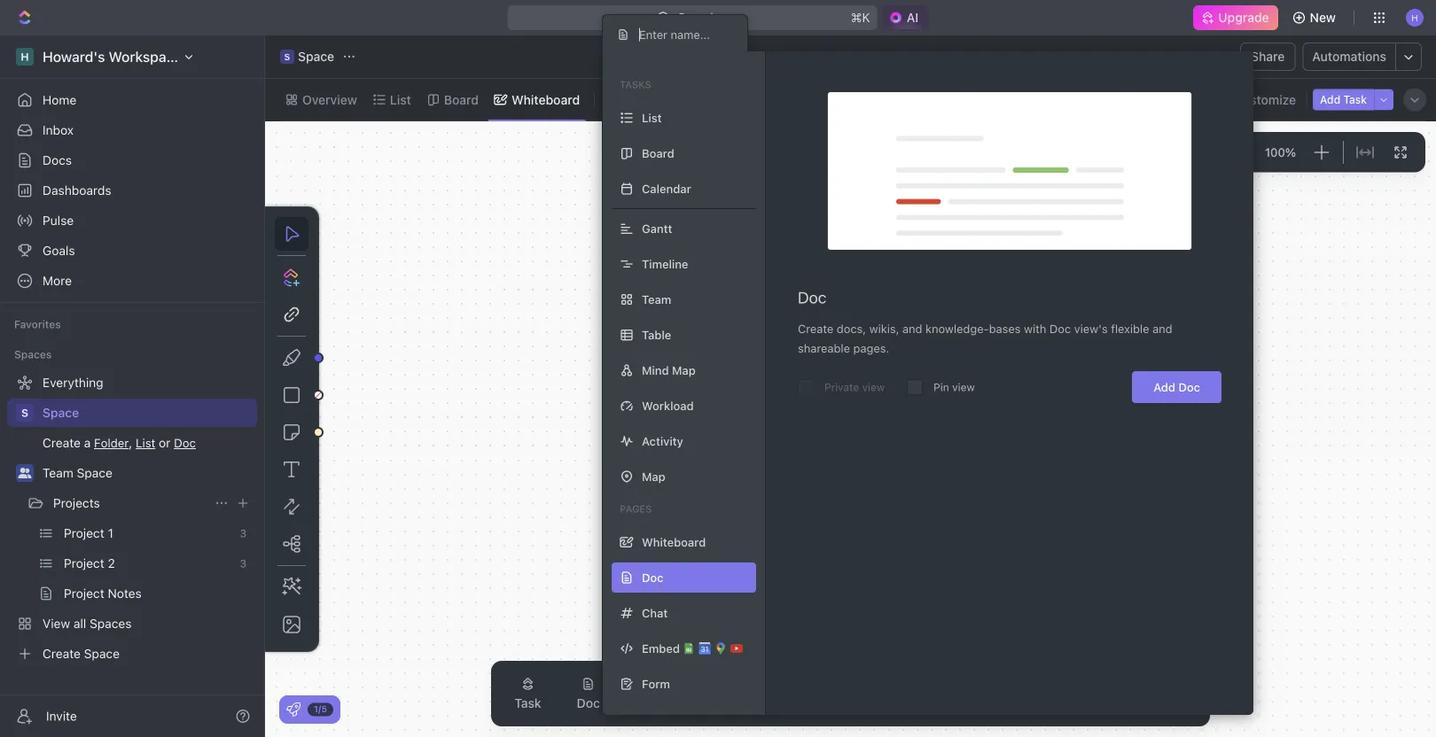 Task type: describe. For each thing, give the bounding box(es) containing it.
mind
[[642, 364, 669, 377]]

0 horizontal spatial map
[[642, 470, 666, 484]]

share
[[1251, 49, 1285, 64]]

wikis,
[[870, 322, 900, 336]]

upgrade
[[1219, 10, 1270, 25]]

1 horizontal spatial space, , element
[[280, 50, 294, 64]]

customize
[[1234, 92, 1297, 107]]

home
[[43, 93, 76, 107]]

knowledge-
[[926, 322, 989, 336]]

google slides
[[1021, 697, 1102, 711]]

automations
[[1313, 49, 1387, 64]]

projects
[[53, 496, 100, 511]]

bases
[[989, 322, 1021, 336]]

task button
[[500, 667, 556, 722]]

2 and from the left
[[1153, 322, 1173, 336]]

with
[[1024, 322, 1047, 336]]

dashboards link
[[7, 176, 257, 205]]

favorites button
[[7, 314, 68, 335]]

view for private view
[[862, 381, 885, 394]]

invite
[[46, 709, 77, 724]]

projects link
[[53, 490, 208, 518]]

doc button
[[563, 667, 614, 722]]

whiteboard link
[[508, 87, 580, 112]]

google sheets
[[900, 697, 986, 711]]

mind map
[[642, 364, 696, 377]]

team space link
[[43, 459, 254, 488]]

docs link
[[7, 146, 257, 175]]

view
[[625, 92, 654, 107]]

user group image
[[18, 468, 31, 479]]

⌘k
[[851, 10, 870, 25]]

embed
[[642, 643, 680, 656]]

doc inside the create docs, wikis, and knowledge-bases with doc view's flexible and shareable pages.
[[1050, 322, 1071, 336]]

onboarding checklist button image
[[286, 703, 301, 717]]

google for google slides
[[1021, 697, 1063, 711]]

private
[[825, 381, 859, 394]]

dashboards
[[43, 183, 111, 198]]

board inside 'link'
[[444, 92, 479, 107]]

board link
[[441, 87, 479, 112]]

private view
[[825, 381, 885, 394]]

1 vertical spatial board
[[642, 147, 675, 160]]

1 horizontal spatial list
[[642, 111, 662, 125]]

team for team
[[642, 293, 672, 306]]

new
[[1310, 10, 1336, 25]]

whiteboard inside 'link'
[[512, 92, 580, 107]]

google sheets button
[[886, 667, 1000, 722]]

list link
[[387, 87, 411, 112]]

google docs button
[[776, 667, 879, 722]]

activity
[[642, 435, 684, 448]]

create
[[798, 322, 834, 336]]

space, , element inside sidebar navigation
[[16, 404, 34, 422]]

goals
[[43, 243, 75, 258]]

100% button
[[1262, 142, 1300, 163]]

pulse link
[[7, 207, 257, 235]]

gantt
[[642, 222, 673, 235]]

sheets
[[945, 697, 986, 711]]

table
[[642, 329, 672, 342]]

google docs
[[790, 697, 865, 711]]

1 and from the left
[[903, 322, 923, 336]]

space for s space
[[298, 49, 334, 64]]

website
[[636, 697, 683, 711]]

pin view
[[934, 381, 975, 394]]

s space
[[284, 49, 334, 64]]

new button
[[1286, 4, 1347, 32]]

calendar
[[642, 182, 692, 196]]

figma
[[719, 697, 754, 711]]

docs inside button
[[835, 697, 865, 711]]



Task type: locate. For each thing, give the bounding box(es) containing it.
pin
[[934, 381, 950, 394]]

share button
[[1241, 43, 1296, 71]]

s for s
[[21, 407, 28, 419]]

0 horizontal spatial list
[[390, 92, 411, 107]]

1 vertical spatial whiteboard
[[642, 536, 706, 549]]

youtube
[[1137, 697, 1187, 711]]

2 horizontal spatial google
[[1021, 697, 1063, 711]]

google right figma
[[790, 697, 832, 711]]

task inside button
[[515, 697, 542, 711]]

0 horizontal spatial s
[[21, 407, 28, 419]]

view button
[[602, 87, 660, 112]]

pages.
[[854, 342, 890, 355]]

pulse
[[43, 213, 74, 228]]

create docs, wikis, and knowledge-bases with doc view's flexible and shareable pages.
[[798, 322, 1173, 355]]

space up team space
[[43, 406, 79, 420]]

add inside "button"
[[1321, 94, 1341, 106]]

google slides button
[[1007, 667, 1116, 722]]

overview link
[[299, 87, 357, 112]]

and right flexible
[[1153, 322, 1173, 336]]

0 horizontal spatial task
[[515, 697, 542, 711]]

space, , element
[[280, 50, 294, 64], [16, 404, 34, 422]]

team right user group icon
[[43, 466, 73, 481]]

1 horizontal spatial view
[[953, 381, 975, 394]]

tree inside sidebar navigation
[[7, 369, 257, 669]]

0 horizontal spatial add
[[1154, 381, 1176, 394]]

space
[[298, 49, 334, 64], [43, 406, 79, 420], [77, 466, 113, 481]]

1 horizontal spatial docs
[[835, 697, 865, 711]]

goals link
[[7, 237, 257, 265]]

favorites
[[14, 318, 61, 331]]

team for team space
[[43, 466, 73, 481]]

1 horizontal spatial and
[[1153, 322, 1173, 336]]

1 vertical spatial space
[[43, 406, 79, 420]]

s
[[284, 51, 290, 62], [21, 407, 28, 419]]

view for pin view
[[953, 381, 975, 394]]

space link
[[43, 399, 254, 427]]

1 horizontal spatial map
[[672, 364, 696, 377]]

figma button
[[704, 667, 769, 722]]

0 vertical spatial team
[[642, 293, 672, 306]]

tasks
[[620, 79, 652, 90]]

1 horizontal spatial whiteboard
[[642, 536, 706, 549]]

0 vertical spatial add
[[1321, 94, 1341, 106]]

search...
[[678, 10, 728, 25]]

tree containing space
[[7, 369, 257, 669]]

0 horizontal spatial space, , element
[[16, 404, 34, 422]]

1 vertical spatial add
[[1154, 381, 1176, 394]]

whiteboard left view dropdown button
[[512, 92, 580, 107]]

1 horizontal spatial task
[[1344, 94, 1367, 106]]

inbox link
[[7, 116, 257, 145]]

shareable
[[798, 342, 850, 355]]

0 vertical spatial map
[[672, 364, 696, 377]]

1 google from the left
[[790, 697, 832, 711]]

add for add task
[[1321, 94, 1341, 106]]

map down activity
[[642, 470, 666, 484]]

spaces
[[14, 349, 52, 361]]

task inside "button"
[[1344, 94, 1367, 106]]

inbox
[[43, 123, 74, 137]]

team
[[642, 293, 672, 306], [43, 466, 73, 481]]

task down automations button
[[1344, 94, 1367, 106]]

100%
[[1266, 145, 1297, 159]]

youtube button
[[1123, 667, 1201, 722]]

automations button
[[1304, 43, 1396, 70]]

0 vertical spatial space
[[298, 49, 334, 64]]

overview
[[302, 92, 357, 107]]

whiteboard down pages
[[642, 536, 706, 549]]

2 vertical spatial space
[[77, 466, 113, 481]]

1 vertical spatial s
[[21, 407, 28, 419]]

google for google sheets
[[900, 697, 942, 711]]

1 vertical spatial team
[[43, 466, 73, 481]]

task left doc button
[[515, 697, 542, 711]]

form
[[642, 678, 670, 691]]

0 horizontal spatial google
[[790, 697, 832, 711]]

1 view from the left
[[862, 381, 885, 394]]

map right mind
[[672, 364, 696, 377]]

team up table
[[642, 293, 672, 306]]

1 vertical spatial list
[[642, 111, 662, 125]]

0 horizontal spatial team
[[43, 466, 73, 481]]

add for add doc
[[1154, 381, 1176, 394]]

Enter name... field
[[638, 27, 733, 42]]

1 horizontal spatial add
[[1321, 94, 1341, 106]]

space up overview link
[[298, 49, 334, 64]]

0 vertical spatial list
[[390, 92, 411, 107]]

2 view from the left
[[953, 381, 975, 394]]

upgrade link
[[1194, 5, 1278, 30]]

0 horizontal spatial whiteboard
[[512, 92, 580, 107]]

doc inside doc button
[[577, 697, 600, 711]]

space for team space
[[77, 466, 113, 481]]

onboarding checklist button element
[[286, 703, 301, 717]]

team inside sidebar navigation
[[43, 466, 73, 481]]

docs
[[43, 153, 72, 168], [835, 697, 865, 711]]

home link
[[7, 86, 257, 114]]

team space
[[43, 466, 113, 481]]

slides
[[1066, 697, 1102, 711]]

list down view
[[642, 111, 662, 125]]

docs,
[[837, 322, 866, 336]]

google left slides
[[1021, 697, 1063, 711]]

list left board 'link'
[[390, 92, 411, 107]]

view right pin
[[953, 381, 975, 394]]

board up calendar
[[642, 147, 675, 160]]

1 vertical spatial task
[[515, 697, 542, 711]]

google left the "sheets"
[[900, 697, 942, 711]]

1 vertical spatial space, , element
[[16, 404, 34, 422]]

add task button
[[1313, 89, 1375, 110]]

tree
[[7, 369, 257, 669]]

docs inside sidebar navigation
[[43, 153, 72, 168]]

map
[[672, 364, 696, 377], [642, 470, 666, 484]]

view's
[[1075, 322, 1108, 336]]

workload
[[642, 400, 694, 413]]

add doc
[[1154, 381, 1201, 394]]

add
[[1321, 94, 1341, 106], [1154, 381, 1176, 394]]

add task
[[1321, 94, 1367, 106]]

1 vertical spatial map
[[642, 470, 666, 484]]

0 horizontal spatial board
[[444, 92, 479, 107]]

2 google from the left
[[900, 697, 942, 711]]

s inside s space
[[284, 51, 290, 62]]

whiteboard
[[512, 92, 580, 107], [642, 536, 706, 549]]

customize button
[[1211, 87, 1302, 112]]

website button
[[622, 667, 697, 722]]

0 vertical spatial whiteboard
[[512, 92, 580, 107]]

0 horizontal spatial view
[[862, 381, 885, 394]]

flexible
[[1111, 322, 1150, 336]]

chat
[[642, 607, 668, 620]]

s for s space
[[284, 51, 290, 62]]

1 horizontal spatial s
[[284, 51, 290, 62]]

1/5
[[314, 705, 327, 715]]

board
[[444, 92, 479, 107], [642, 147, 675, 160]]

0 vertical spatial board
[[444, 92, 479, 107]]

space up the "projects"
[[77, 466, 113, 481]]

view button
[[602, 79, 660, 121]]

task
[[1344, 94, 1367, 106], [515, 697, 542, 711]]

google
[[790, 697, 832, 711], [900, 697, 942, 711], [1021, 697, 1063, 711]]

1 horizontal spatial team
[[642, 293, 672, 306]]

0 vertical spatial task
[[1344, 94, 1367, 106]]

s inside navigation
[[21, 407, 28, 419]]

0 horizontal spatial and
[[903, 322, 923, 336]]

list
[[390, 92, 411, 107], [642, 111, 662, 125]]

sidebar navigation
[[0, 35, 265, 738]]

0 vertical spatial s
[[284, 51, 290, 62]]

0 vertical spatial space, , element
[[280, 50, 294, 64]]

and right wikis,
[[903, 322, 923, 336]]

pages
[[620, 504, 652, 515]]

1 horizontal spatial google
[[900, 697, 942, 711]]

1 vertical spatial docs
[[835, 697, 865, 711]]

view right private
[[862, 381, 885, 394]]

board right the list link
[[444, 92, 479, 107]]

1 horizontal spatial board
[[642, 147, 675, 160]]

view
[[862, 381, 885, 394], [953, 381, 975, 394]]

0 vertical spatial docs
[[43, 153, 72, 168]]

timeline
[[642, 258, 689, 271]]

0 horizontal spatial docs
[[43, 153, 72, 168]]

doc
[[798, 288, 827, 307], [1050, 322, 1071, 336], [1179, 381, 1201, 394], [577, 697, 600, 711]]

google for google docs
[[790, 697, 832, 711]]

3 google from the left
[[1021, 697, 1063, 711]]



Task type: vqa. For each thing, say whether or not it's contained in the screenshot.
Pulse link
yes



